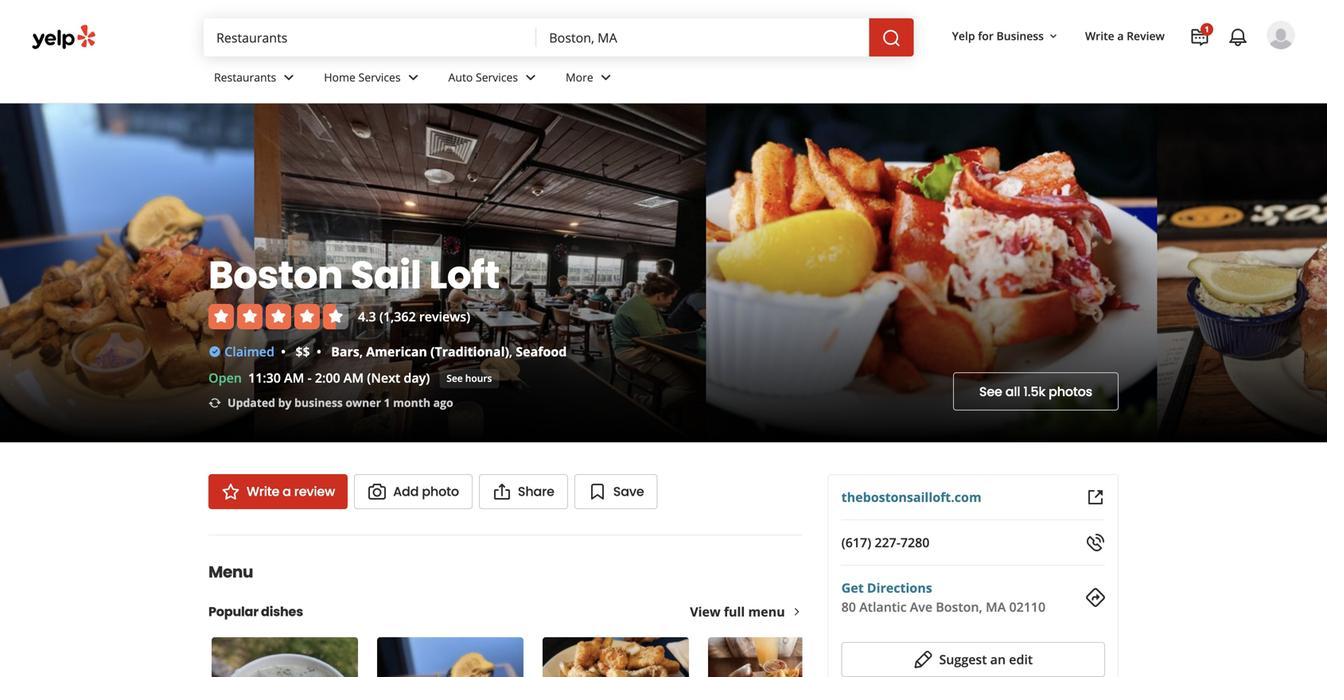 Task type: describe. For each thing, give the bounding box(es) containing it.
hours
[[465, 372, 492, 385]]

add photo link
[[354, 474, 473, 509]]

1 am from the left
[[284, 369, 304, 386]]

2:00
[[315, 369, 340, 386]]

popular
[[208, 603, 259, 621]]

an
[[990, 651, 1006, 668]]

directions
[[867, 579, 932, 596]]

bars link
[[331, 343, 359, 360]]

14 chevron right outline image
[[792, 606, 803, 618]]

227-
[[875, 534, 901, 551]]

sail
[[351, 248, 421, 302]]

thebostonsailloft.com
[[842, 489, 982, 506]]

popular dishes
[[208, 603, 303, 621]]

business categories element
[[201, 57, 1296, 103]]

search image
[[882, 29, 901, 48]]

16 refresh v2 image
[[208, 397, 221, 409]]

suggest an edit
[[939, 651, 1033, 668]]

owner
[[346, 395, 381, 410]]

ave
[[910, 598, 933, 616]]

80
[[842, 598, 856, 616]]

24 chevron down v2 image for auto services
[[521, 68, 540, 87]]

atlantic
[[860, 598, 907, 616]]

dishes
[[261, 603, 303, 621]]

loft
[[429, 248, 500, 302]]

save
[[613, 483, 644, 501]]

$$
[[295, 343, 310, 360]]

see for see all 1.5k photos
[[980, 383, 1002, 401]]

write a review link
[[1079, 21, 1171, 50]]

see all 1.5k photos link
[[953, 372, 1119, 411]]

get directions 80 atlantic ave boston, ma 02110
[[842, 579, 1046, 616]]

photo of boston sail loft - boston, ma, us. the vibe! interior image
[[254, 103, 706, 442]]

suggest
[[939, 651, 987, 668]]

for
[[978, 28, 994, 43]]

(617)
[[842, 534, 872, 551]]

none field find
[[216, 29, 524, 46]]

bars , american (traditional) , seafood
[[331, 343, 567, 360]]

add photo
[[393, 483, 459, 501]]

see hours
[[447, 372, 492, 385]]

boston
[[208, 248, 343, 302]]

all
[[1006, 383, 1021, 401]]

yelp for business button
[[946, 21, 1066, 50]]

24 camera v2 image
[[368, 482, 387, 501]]

suggest an edit button
[[842, 642, 1105, 677]]

restaurants link
[[201, 57, 311, 103]]

open
[[208, 369, 242, 386]]

24 external link v2 image
[[1086, 488, 1105, 507]]

photo of boston sail loft - boston, ma, us. lobster salad roll food image
[[706, 103, 1158, 442]]

4.3 star rating image
[[208, 304, 349, 329]]

write a review
[[247, 483, 335, 501]]

write a review link
[[208, 474, 348, 509]]

add
[[393, 483, 419, 501]]

auto services link
[[436, 57, 553, 103]]

home services
[[324, 70, 401, 85]]

4.3
[[358, 308, 376, 325]]

more
[[566, 70, 593, 85]]

2 , from the left
[[509, 343, 513, 360]]

24 chevron down v2 image for home services
[[404, 68, 423, 87]]

business
[[294, 395, 343, 410]]

new england clam chowder image
[[212, 637, 358, 677]]

by
[[278, 395, 292, 410]]

restaurants
[[214, 70, 276, 85]]

edit
[[1009, 651, 1033, 668]]

review
[[1127, 28, 1165, 43]]

seafood link
[[516, 343, 567, 360]]

reviews)
[[419, 308, 470, 325]]

(traditional)
[[431, 343, 509, 360]]

yelp
[[952, 28, 975, 43]]

claimed
[[225, 343, 275, 360]]

none field near
[[549, 29, 857, 46]]

1.5k
[[1024, 383, 1046, 401]]

Find text field
[[216, 29, 524, 46]]

24 share v2 image
[[493, 482, 512, 501]]

auto services
[[448, 70, 518, 85]]

user actions element
[[940, 19, 1318, 117]]

updated by business owner 1 month ago
[[228, 395, 453, 410]]

4.3 (1,362 reviews)
[[358, 308, 470, 325]]

review
[[294, 483, 335, 501]]

write a review
[[1085, 28, 1165, 43]]

a for review
[[1118, 28, 1124, 43]]

ago
[[433, 395, 453, 410]]

boston sail loft
[[208, 248, 500, 302]]

yelp for business
[[952, 28, 1044, 43]]

1 , from the left
[[359, 343, 363, 360]]

0 horizontal spatial 1
[[384, 395, 390, 410]]

share button
[[479, 474, 568, 509]]

bars
[[331, 343, 359, 360]]

business
[[997, 28, 1044, 43]]



Task type: locate. For each thing, give the bounding box(es) containing it.
open 11:30 am - 2:00 am (next day)
[[208, 369, 430, 386]]

get
[[842, 579, 864, 596]]

menu
[[208, 561, 253, 583]]

write for write a review
[[247, 483, 279, 501]]

None search field
[[204, 18, 917, 57]]

1 horizontal spatial am
[[344, 369, 364, 386]]

updated
[[228, 395, 275, 410]]

write
[[1085, 28, 1115, 43], [247, 483, 279, 501]]

1 vertical spatial write
[[247, 483, 279, 501]]

,
[[359, 343, 363, 360], [509, 343, 513, 360]]

1 horizontal spatial 24 chevron down v2 image
[[521, 68, 540, 87]]

see for see hours
[[447, 372, 463, 385]]

16 claim filled v2 image
[[208, 345, 221, 358]]

7280
[[901, 534, 930, 551]]

1 horizontal spatial none field
[[549, 29, 857, 46]]

None field
[[216, 29, 524, 46], [549, 29, 857, 46]]

0 horizontal spatial a
[[283, 483, 291, 501]]

2 services from the left
[[476, 70, 518, 85]]

services
[[359, 70, 401, 85], [476, 70, 518, 85]]

view full menu
[[690, 603, 785, 620]]

1 left notifications image at the top
[[1205, 24, 1209, 35]]

24 save outline v2 image
[[588, 482, 607, 501]]

view
[[690, 603, 721, 620]]

write inside user actions element
[[1085, 28, 1115, 43]]

1 vertical spatial a
[[283, 483, 291, 501]]

(617) 227-7280
[[842, 534, 930, 551]]

24 chevron down v2 image inside home services link
[[404, 68, 423, 87]]

none field up home services on the top of the page
[[216, 29, 524, 46]]

(next
[[367, 369, 400, 386]]

cajun popcorn shrimp image
[[708, 637, 855, 677]]

24 phone v2 image
[[1086, 533, 1105, 552]]

2 24 chevron down v2 image from the left
[[521, 68, 540, 87]]

full
[[724, 603, 745, 620]]

1 horizontal spatial a
[[1118, 28, 1124, 43]]

write right 24 star v2 icon at the left of page
[[247, 483, 279, 501]]

0 horizontal spatial none field
[[216, 29, 524, 46]]

0 vertical spatial 1
[[1205, 24, 1209, 35]]

16 chevron down v2 image
[[1047, 30, 1060, 43]]

share
[[518, 483, 555, 501]]

24 directions v2 image
[[1086, 588, 1105, 607]]

1 horizontal spatial 1
[[1205, 24, 1209, 35]]

am right the 2:00
[[344, 369, 364, 386]]

0 vertical spatial write
[[1085, 28, 1115, 43]]

new england lobster roll image
[[377, 637, 524, 677]]

24 star v2 image
[[221, 482, 240, 501]]

photos
[[1049, 383, 1093, 401]]

1 24 chevron down v2 image from the left
[[404, 68, 423, 87]]

wil l. image
[[1267, 21, 1296, 49]]

24 chevron down v2 image left auto
[[404, 68, 423, 87]]

am
[[284, 369, 304, 386], [344, 369, 364, 386]]

american
[[366, 343, 427, 360]]

menu
[[748, 603, 785, 620]]

1 services from the left
[[359, 70, 401, 85]]

24 chevron down v2 image right more
[[597, 68, 616, 87]]

more link
[[553, 57, 628, 103]]

seafood
[[516, 343, 567, 360]]

24 pencil v2 image
[[914, 650, 933, 669]]

none field up business categories element
[[549, 29, 857, 46]]

services for auto services
[[476, 70, 518, 85]]

see left hours
[[447, 372, 463, 385]]

24 chevron down v2 image right the auto services
[[521, 68, 540, 87]]

0 horizontal spatial am
[[284, 369, 304, 386]]

0 horizontal spatial services
[[359, 70, 401, 85]]

24 chevron down v2 image inside "more" link
[[597, 68, 616, 87]]

photo
[[422, 483, 459, 501]]

see all 1.5k photos
[[980, 383, 1093, 401]]

services right auto
[[476, 70, 518, 85]]

fish and chips image
[[543, 637, 689, 677]]

a
[[1118, 28, 1124, 43], [283, 483, 291, 501]]

a for review
[[283, 483, 291, 501]]

02110
[[1009, 598, 1046, 616]]

0 horizontal spatial ,
[[359, 343, 363, 360]]

, down 4.3
[[359, 343, 363, 360]]

month
[[393, 395, 431, 410]]

2 am from the left
[[344, 369, 364, 386]]

1 inside button
[[1205, 24, 1209, 35]]

notifications image
[[1229, 28, 1248, 47]]

24 project v2 image
[[1191, 28, 1210, 47]]

am left - on the bottom of page
[[284, 369, 304, 386]]

1 right owner
[[384, 395, 390, 410]]

view full menu link
[[690, 603, 803, 620]]

photo of boston sail loft - boston, ma, us. lobster roll (hot) shellfish and lobster sandwich and food image
[[0, 103, 254, 442]]

0 horizontal spatial see
[[447, 372, 463, 385]]

get directions link
[[842, 579, 932, 596]]

1 vertical spatial 1
[[384, 395, 390, 410]]

24 chevron down v2 image
[[404, 68, 423, 87], [521, 68, 540, 87], [597, 68, 616, 87]]

1 button
[[1184, 22, 1216, 53]]

day)
[[404, 369, 430, 386]]

24 chevron down v2 image inside auto services link
[[521, 68, 540, 87]]

0 vertical spatial a
[[1118, 28, 1124, 43]]

menu element
[[183, 535, 858, 677]]

11:30
[[248, 369, 281, 386]]

24 chevron down v2 image
[[280, 68, 299, 87]]

2 horizontal spatial 24 chevron down v2 image
[[597, 68, 616, 87]]

see hours link
[[439, 369, 499, 388]]

(1,362 reviews) link
[[379, 308, 470, 325]]

ma
[[986, 598, 1006, 616]]

services right home
[[359, 70, 401, 85]]

photo of boston sail loft - boston, ma, us. lobster roll and harpoon ipa lobster sandwich and shellfish and food image
[[1158, 103, 1327, 442]]

1 horizontal spatial write
[[1085, 28, 1115, 43]]

services for home services
[[359, 70, 401, 85]]

, left seafood
[[509, 343, 513, 360]]

1 horizontal spatial ,
[[509, 343, 513, 360]]

save button
[[574, 474, 658, 509]]

Near text field
[[549, 29, 857, 46]]

3 24 chevron down v2 image from the left
[[597, 68, 616, 87]]

-
[[308, 369, 312, 386]]

auto
[[448, 70, 473, 85]]

boston,
[[936, 598, 983, 616]]

2 none field from the left
[[549, 29, 857, 46]]

1 horizontal spatial services
[[476, 70, 518, 85]]

see left the all at the right of page
[[980, 383, 1002, 401]]

1 none field from the left
[[216, 29, 524, 46]]

american (traditional) link
[[366, 343, 509, 360]]

24 chevron down v2 image for more
[[597, 68, 616, 87]]

1 horizontal spatial see
[[980, 383, 1002, 401]]

1
[[1205, 24, 1209, 35], [384, 395, 390, 410]]

see
[[447, 372, 463, 385], [980, 383, 1002, 401]]

0 horizontal spatial 24 chevron down v2 image
[[404, 68, 423, 87]]

write left review
[[1085, 28, 1115, 43]]

(1,362
[[379, 308, 416, 325]]

home
[[324, 70, 356, 85]]

0 horizontal spatial write
[[247, 483, 279, 501]]

write for write a review
[[1085, 28, 1115, 43]]

thebostonsailloft.com link
[[842, 489, 982, 506]]

home services link
[[311, 57, 436, 103]]



Task type: vqa. For each thing, say whether or not it's contained in the screenshot.
the Concepts
no



